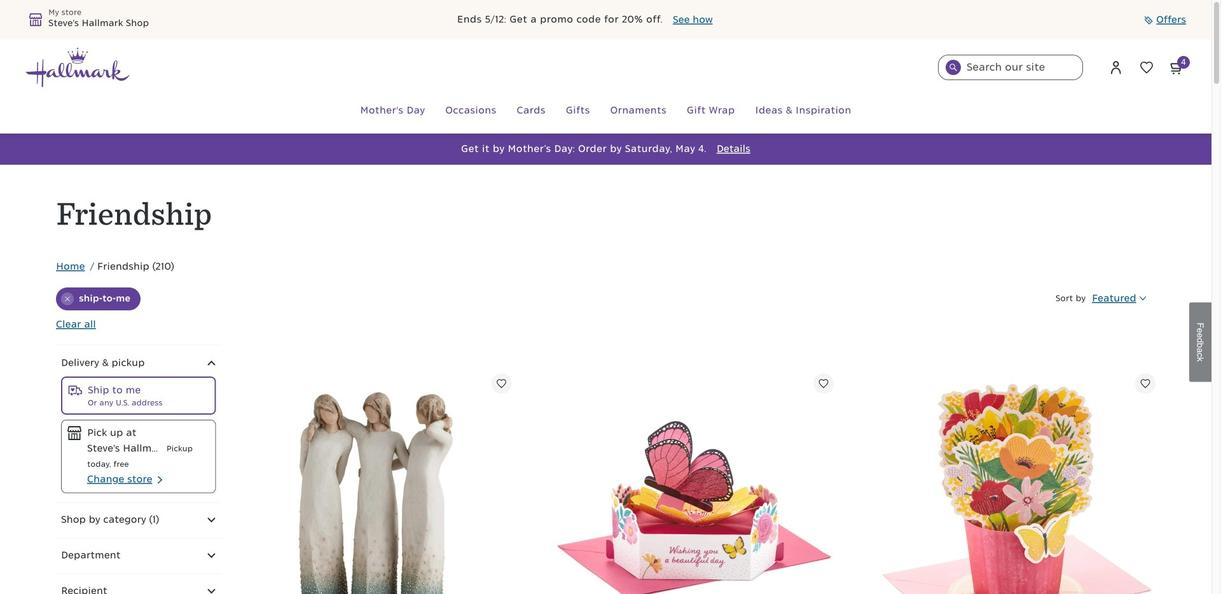Task type: vqa. For each thing, say whether or not it's contained in the screenshot.
the bottommost just
no



Task type: describe. For each thing, give the bounding box(es) containing it.
hallmark logo image
[[25, 48, 130, 87]]

beautiful day butterfly and flowers 3d pop-up card image
[[556, 368, 834, 594]]

beautiful you flower bouquet 3d pop-up card image
[[878, 368, 1156, 594]]

remove filter ship-to-me (buyable channel) image
[[65, 297, 70, 302]]

search image
[[950, 64, 958, 71]]

willow tree® by my side figurine image
[[234, 368, 512, 594]]

Search search field
[[939, 55, 1084, 80]]

store-pickup checkbox
[[67, 426, 210, 472]]

ship-to-me checkbox
[[67, 383, 210, 409]]

my account dropdown menu image
[[1109, 60, 1124, 75]]



Task type: locate. For each thing, give the bounding box(es) containing it.
main menu. menu bar
[[25, 88, 1187, 134]]

delivery & pickup element
[[56, 346, 221, 502]]

None search field
[[939, 55, 1084, 80]]



